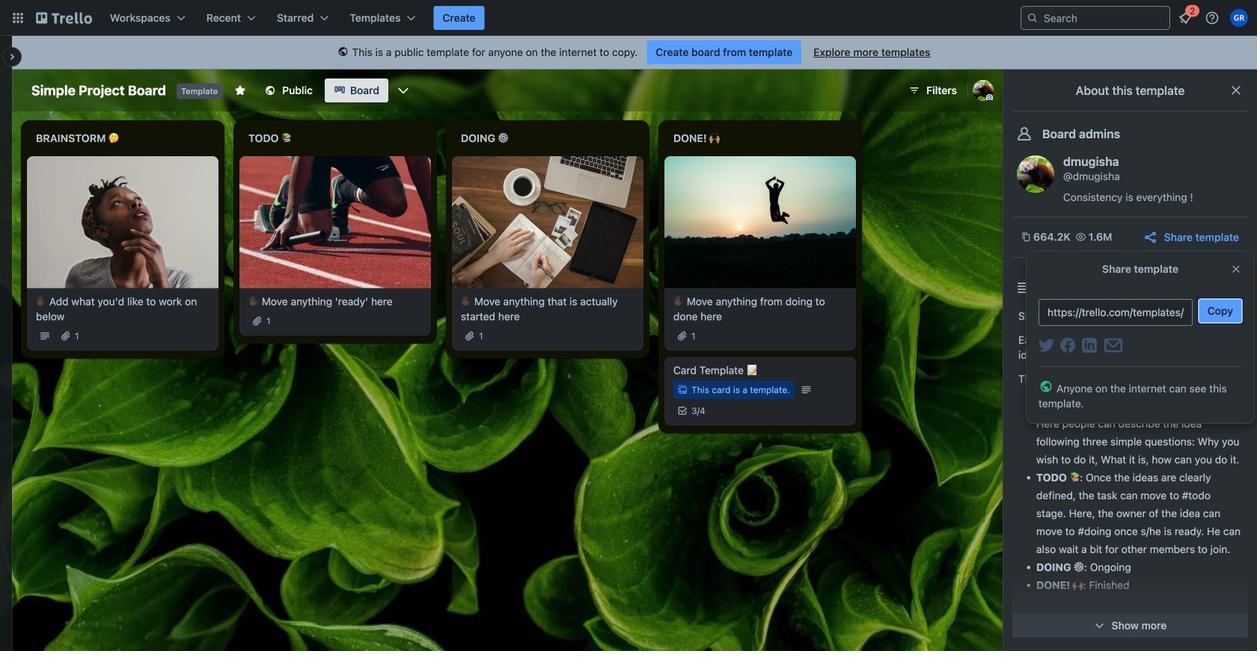Task type: locate. For each thing, give the bounding box(es) containing it.
primary element
[[0, 0, 1257, 36]]

None text field
[[452, 126, 644, 150], [665, 126, 856, 150], [452, 126, 644, 150], [665, 126, 856, 150]]

2 notifications image
[[1177, 9, 1195, 27]]

dmugisha (dmugisha) image
[[973, 80, 994, 101]]

star or unstar board image
[[234, 85, 246, 97]]

close popover image
[[1230, 263, 1242, 275]]

None text field
[[27, 126, 219, 150], [240, 126, 431, 150], [27, 126, 219, 150], [240, 126, 431, 150]]

open information menu image
[[1205, 10, 1220, 25]]

None field
[[1039, 299, 1193, 326]]

search image
[[1027, 12, 1039, 24]]



Task type: describe. For each thing, give the bounding box(es) containing it.
share on linkedin image
[[1082, 338, 1097, 353]]

dmugisha (dmugisha) image
[[1017, 156, 1055, 193]]

greg robinson (gregrobinson96) image
[[1230, 9, 1248, 27]]

share on facebook image
[[1060, 338, 1076, 353]]

customize views image
[[396, 83, 411, 98]]

this member is an admin of this board. image
[[986, 94, 993, 101]]

email image
[[1105, 338, 1123, 353]]

Search field
[[1039, 7, 1170, 28]]

Board name text field
[[24, 79, 174, 103]]

back to home image
[[36, 6, 92, 30]]

share on twitter image
[[1039, 339, 1055, 352]]



Task type: vqa. For each thing, say whether or not it's contained in the screenshot.
"a" in the From the operations board, order requests were sent to vendors, triggering a fulfillment workflow. Vendors indicated on Trello cards whether they had accepted an order and when the order had shipped. Then, as SwagUp's fulfillment workflow grew more robust, Michael began to see the value of Power-Ups—which add more functionality and integrations with other key business tools to any Trello board.
no



